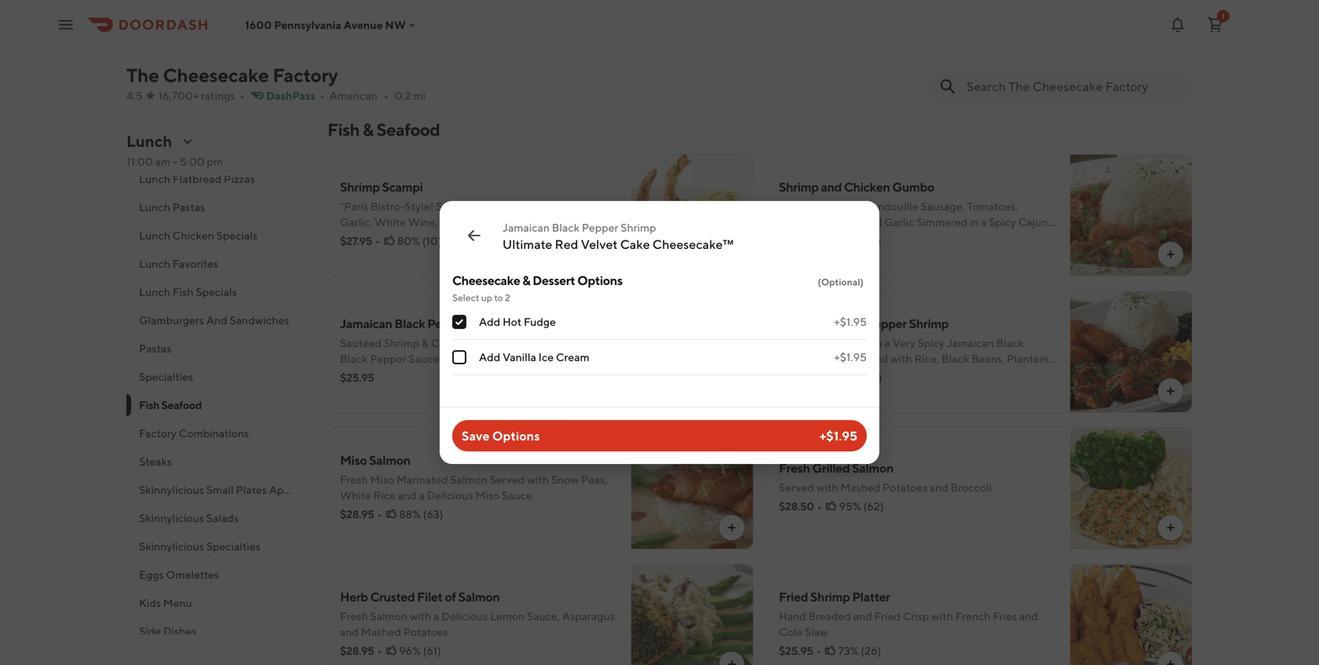 Task type: describe. For each thing, give the bounding box(es) containing it.
notification bell image
[[1169, 15, 1188, 34]]

82% (73)
[[838, 234, 881, 247]]

(38)
[[862, 371, 882, 384]]

lunch flatbread pizzas button
[[126, 165, 309, 193]]

+$1.95 for save options
[[820, 428, 858, 443]]

scampi
[[382, 179, 423, 194]]

fresh inside the chicken breast sautéed with fresh mushrooms in a rich marsala wine sauce. served over bow-tie pasta
[[486, 8, 514, 21]]

dessert
[[533, 273, 575, 288]]

hair
[[372, 231, 393, 244]]

pineapple inside "jamaican black pepper chicken & shrimp sautéed shrimp & chicken with a very spicy jamaican black pepper sauce. served with rice, black beans, plantains and marinated pineapple"
[[463, 368, 514, 381]]

92% (38)
[[838, 371, 882, 384]]

chicken inside button
[[173, 229, 214, 242]]

am
[[155, 155, 170, 168]]

lemon
[[490, 610, 525, 623]]

lunch for lunch pastas
[[139, 201, 170, 214]]

sausage,
[[921, 200, 965, 213]]

add for add hot fudge
[[479, 315, 501, 328]]

filet
[[417, 589, 443, 604]]

jamaican for velvet
[[503, 221, 550, 234]]

to
[[494, 292, 503, 303]]

white inside the shrimp and chicken gumbo "shrimp, chicken, andouille sausage, tomatoes, peppers, onions and garlic simmered in a spicy cajun style broth with cream. topped with steamed white rice"
[[1011, 231, 1042, 244]]

cream.
[[861, 231, 897, 244]]

• for 96% (61)
[[377, 644, 382, 657]]

marsala
[[365, 24, 404, 37]]

fresh inside miso salmon fresh miso marinated salmon served with snow peas, white rice and a delicious miso sauce
[[340, 473, 368, 486]]

white inside miso salmon fresh miso marinated salmon served with snow peas, white rice and a delicious miso sauce
[[340, 489, 371, 502]]

1 horizontal spatial pastas
[[173, 201, 205, 214]]

• left 0.2
[[384, 89, 389, 102]]

simmered
[[917, 216, 968, 229]]

jamaican black pepper chicken & shrimp sautéed shrimp & chicken with a very spicy jamaican black pepper sauce. served with rice, black beans, plantains and marinated pineapple
[[340, 316, 608, 381]]

rice"
[[779, 247, 806, 260]]

add item to cart image for fresh grilled salmon
[[1165, 522, 1177, 534]]

0 horizontal spatial pastas
[[139, 342, 172, 355]]

pasta"
[[395, 231, 427, 244]]

angel
[[340, 231, 370, 244]]

very inside jamaican black pepper shrimp sautéed shrimp with a very spicy jamaican black pepper sauce. served with rice, black beans, plantains and marinated pineapple
[[893, 337, 916, 350]]

mushrooms
[[516, 8, 575, 21]]

in inside the chicken breast sautéed with fresh mushrooms in a rich marsala wine sauce. served over bow-tie pasta
[[577, 8, 587, 21]]

• for 73% (26)
[[817, 644, 821, 657]]

over
[[508, 24, 530, 37]]

shrimp and chicken gumbo "shrimp, chicken, andouille sausage, tomatoes, peppers, onions and garlic simmered in a spicy cajun style broth with cream. topped with steamed white rice"
[[779, 179, 1048, 260]]

salmon up the rice
[[369, 453, 411, 468]]

eggs omelettes
[[139, 568, 219, 581]]

sauteed
[[436, 200, 478, 213]]

chicken down select on the left of page
[[431, 337, 473, 350]]

lunch for lunch
[[126, 132, 172, 150]]

87%
[[397, 43, 418, 56]]

• for 80% (10)
[[375, 234, 380, 247]]

white inside shrimp scampi "paris bistro-style! sauteed with whole cloves of garlic, white wine, fresh basil and tomato. served with angel hair pasta"
[[375, 216, 406, 229]]

1 horizontal spatial miso
[[370, 473, 394, 486]]

fresh inside shrimp scampi "paris bistro-style! sauteed with whole cloves of garlic, white wine, fresh basil and tomato. served with angel hair pasta"
[[440, 216, 468, 229]]

cream
[[556, 351, 590, 364]]

factory combinations button
[[126, 419, 309, 448]]

• for 95% (62)
[[817, 500, 822, 513]]

cheesecake & dessert options select up to 2
[[452, 273, 623, 303]]

breaded
[[809, 610, 851, 623]]

potatoes inside fresh grilled salmon served with mashed potatoes and broccoli
[[883, 481, 928, 494]]

broth
[[807, 231, 835, 244]]

rice, inside jamaican black pepper shrimp sautéed shrimp with a very spicy jamaican black pepper sauce. served with rice, black beans, plantains and marinated pineapple
[[915, 352, 940, 365]]

herb crusted filet of salmon fresh salmon with a delicious lemon sauce, asparagus and mashed potatoes
[[340, 589, 615, 639]]

and inside "jamaican black pepper chicken & shrimp sautéed shrimp & chicken with a very spicy jamaican black pepper sauce. served with rice, black beans, plantains and marinated pineapple"
[[389, 368, 407, 381]]

hand
[[779, 610, 806, 623]]

delicious inside herb crusted filet of salmon fresh salmon with a delicious lemon sauce, asparagus and mashed potatoes
[[442, 610, 488, 623]]

$27.95 for 87%
[[340, 43, 372, 56]]

served inside shrimp scampi "paris bistro-style! sauteed with whole cloves of garlic, white wine, fresh basil and tomato. served with angel hair pasta"
[[560, 216, 595, 229]]

1 horizontal spatial specialties
[[206, 540, 261, 553]]

16,700+
[[158, 89, 199, 102]]

shrimp inside jamaican black pepper shrimp ultimate red velvet cake cheesecake™
[[621, 221, 656, 234]]

served inside the chicken breast sautéed with fresh mushrooms in a rich marsala wine sauce. served over bow-tie pasta
[[471, 24, 506, 37]]

lunch favorites button
[[126, 250, 309, 278]]

jamaican black pepper shrimp sautéed shrimp with a very spicy jamaican black pepper sauce. served with rice, black beans, plantains and marinated pineapple
[[779, 316, 1053, 381]]

• for 92% (38)
[[817, 371, 821, 384]]

specialties button
[[126, 363, 309, 391]]

1600 pennsylvania avenue nw
[[245, 18, 406, 31]]

skinnylicious small plates appetizers button
[[126, 476, 323, 504]]

combinations
[[179, 427, 249, 440]]

basil
[[470, 216, 494, 229]]

shrimp inside fried shrimp platter hand breaded and fried crisp with french fries and cole slaw
[[810, 589, 850, 604]]

$27.95 for 80%
[[340, 234, 372, 247]]

herb crusted filet of salmon image
[[631, 564, 754, 665]]

fried shrimp platter image
[[1071, 564, 1193, 665]]

tie
[[559, 24, 574, 37]]

pizzas
[[224, 172, 255, 185]]

dishes
[[163, 625, 197, 638]]

none checkbox inside cheesecake & dessert options group
[[452, 315, 467, 329]]

and
[[206, 314, 227, 327]]

lunch favorites
[[139, 257, 218, 270]]

0 vertical spatial specialties
[[139, 370, 193, 383]]

lunch chicken specials
[[139, 229, 258, 242]]

sautéed inside the chicken breast sautéed with fresh mushrooms in a rich marsala wine sauce. served over bow-tie pasta
[[418, 8, 460, 21]]

and inside miso salmon fresh miso marinated salmon served with snow peas, white rice and a delicious miso sauce
[[398, 489, 417, 502]]

skinnylicious salads
[[139, 512, 239, 525]]

eggs
[[139, 568, 164, 581]]

2 horizontal spatial miso
[[475, 489, 500, 502]]

potatoes inside herb crusted filet of salmon fresh salmon with a delicious lemon sauce, asparagus and mashed potatoes
[[403, 626, 448, 639]]

save
[[462, 428, 490, 443]]

pasta
[[577, 24, 604, 37]]

$25.95 for jamaican
[[779, 371, 813, 384]]

$28.50 •
[[779, 500, 822, 513]]

crisp
[[903, 610, 929, 623]]

served inside jamaican black pepper shrimp sautéed shrimp with a very spicy jamaican black pepper sauce. served with rice, black beans, plantains and marinated pineapple
[[853, 352, 888, 365]]

fried shrimp platter hand breaded and fried crisp with french fries and cole slaw
[[779, 589, 1038, 639]]

add item to cart image for miso salmon
[[726, 522, 738, 534]]

fresh grilled salmon served with mashed potatoes and broccoli
[[779, 461, 992, 494]]

0 vertical spatial factory
[[273, 64, 338, 86]]

lunch for lunch favorites
[[139, 257, 170, 270]]

fresh inside herb crusted filet of salmon fresh salmon with a delicious lemon sauce, asparagus and mashed potatoes
[[340, 610, 368, 623]]

spicy inside the shrimp and chicken gumbo "shrimp, chicken, andouille sausage, tomatoes, peppers, onions and garlic simmered in a spicy cajun style broth with cream. topped with steamed white rice"
[[989, 216, 1016, 229]]

cake
[[620, 237, 650, 252]]

"shrimp,
[[779, 200, 821, 213]]

served inside miso salmon fresh miso marinated salmon served with snow peas, white rice and a delicious miso sauce
[[490, 473, 525, 486]]

cajun
[[1019, 216, 1048, 229]]

add vanilla ice cream
[[479, 351, 590, 364]]

1600
[[245, 18, 272, 31]]

in inside the shrimp and chicken gumbo "shrimp, chicken, andouille sausage, tomatoes, peppers, onions and garlic simmered in a spicy cajun style broth with cream. topped with steamed white rice"
[[970, 216, 979, 229]]

steaks
[[139, 455, 172, 468]]

$25.95 • for jamaican
[[779, 371, 821, 384]]

dashpass •
[[266, 89, 325, 102]]

shrimp scampi image
[[631, 154, 754, 276]]

chicken down to
[[470, 316, 516, 331]]

0 horizontal spatial fried
[[779, 589, 808, 604]]

options inside cheesecake & dessert options select up to 2
[[577, 273, 623, 288]]

$28.95 for herb
[[340, 644, 374, 657]]

platter
[[852, 589, 890, 604]]

$28.95 • for herb
[[340, 644, 382, 657]]

andouille
[[870, 200, 919, 213]]

lunch pastas
[[139, 201, 205, 214]]

sauce. inside jamaican black pepper shrimp sautéed shrimp with a very spicy jamaican black pepper sauce. served with rice, black beans, plantains and marinated pineapple
[[818, 352, 851, 365]]

+$1.95 for add vanilla ice cream
[[834, 351, 867, 364]]

omelettes
[[166, 568, 219, 581]]

add item to cart image for fried shrimp platter
[[1165, 658, 1177, 665]]

spicy inside "jamaican black pepper chicken & shrimp sautéed shrimp & chicken with a very spicy jamaican black pepper sauce. served with rice, black beans, plantains and marinated pineapple"
[[532, 337, 559, 350]]

cheesecake & dessert options group
[[452, 272, 867, 375]]

• for 87% (56)
[[375, 43, 380, 56]]

miso salmon fresh miso marinated salmon served with snow peas, white rice and a delicious miso sauce
[[340, 453, 608, 502]]

0 vertical spatial cheesecake
[[163, 64, 269, 86]]

add hot fudge
[[479, 315, 556, 328]]

spicy inside jamaican black pepper shrimp sautéed shrimp with a very spicy jamaican black pepper sauce. served with rice, black beans, plantains and marinated pineapple
[[918, 337, 945, 350]]

and inside shrimp scampi "paris bistro-style! sauteed with whole cloves of garlic, white wine, fresh basil and tomato. served with angel hair pasta"
[[496, 216, 515, 229]]

herb
[[340, 589, 368, 604]]

mashed inside herb crusted filet of salmon fresh salmon with a delicious lemon sauce, asparagus and mashed potatoes
[[361, 626, 401, 639]]

sautéed inside "jamaican black pepper chicken & shrimp sautéed shrimp & chicken with a very spicy jamaican black pepper sauce. served with rice, black beans, plantains and marinated pineapple"
[[340, 337, 382, 350]]

88%
[[399, 508, 421, 521]]

96%
[[399, 644, 421, 657]]

very inside "jamaican black pepper chicken & shrimp sautéed shrimp & chicken with a very spicy jamaican black pepper sauce. served with rice, black beans, plantains and marinated pineapple"
[[507, 337, 530, 350]]

(62)
[[864, 500, 884, 513]]

wine,
[[408, 216, 438, 229]]

broccoli
[[951, 481, 992, 494]]

ice
[[539, 351, 554, 364]]

lunch fish specials
[[139, 285, 237, 298]]

lunch flatbread pizzas
[[139, 172, 255, 185]]

glamburgers and sandwiches button
[[126, 306, 309, 335]]

1 horizontal spatial fried
[[875, 610, 901, 623]]

$28.95 for miso
[[340, 508, 374, 521]]

rice, inside "jamaican black pepper chicken & shrimp sautéed shrimp & chicken with a very spicy jamaican black pepper sauce. served with rice, black beans, plantains and marinated pineapple"
[[506, 352, 530, 365]]

add item to cart image for herb crusted filet of salmon
[[726, 658, 738, 665]]

with inside fried shrimp platter hand breaded and fried crisp with french fries and cole slaw
[[932, 610, 953, 623]]

+$1.95 for add hot fudge
[[834, 315, 867, 328]]

jamaican black pepper chicken & shrimp image
[[631, 291, 754, 413]]

skinnylicious for skinnylicious salads
[[139, 512, 204, 525]]

pepper for cake
[[582, 221, 619, 234]]

88% (63)
[[399, 508, 443, 521]]

chicken marsala and mushrooms image
[[631, 0, 754, 85]]

ultimate
[[503, 237, 552, 252]]

lunch chicken specials button
[[126, 221, 309, 250]]

of inside shrimp scampi "paris bistro-style! sauteed with whole cloves of garlic, white wine, fresh basil and tomato. served with angel hair pasta"
[[576, 200, 586, 213]]



Task type: locate. For each thing, give the bounding box(es) containing it.
appetizers
[[269, 483, 323, 496]]

fresh grilled salmon image
[[1071, 427, 1193, 550]]

beans, inside jamaican black pepper shrimp sautéed shrimp with a very spicy jamaican black pepper sauce. served with rice, black beans, plantains and marinated pineapple
[[972, 352, 1005, 365]]

fresh up over
[[486, 8, 514, 21]]

seafood down 0.2
[[377, 119, 440, 140]]

white down cajun on the top
[[1011, 231, 1042, 244]]

1 horizontal spatial spicy
[[918, 337, 945, 350]]

$25.95 • left '92%'
[[779, 371, 821, 384]]

0 vertical spatial add item to cart image
[[1165, 385, 1177, 397]]

garlic
[[885, 216, 915, 229]]

0 vertical spatial $28.95
[[340, 508, 374, 521]]

jamaican inside jamaican black pepper shrimp ultimate red velvet cake cheesecake™
[[503, 221, 550, 234]]

sautéed inside jamaican black pepper shrimp sautéed shrimp with a very spicy jamaican black pepper sauce. served with rice, black beans, plantains and marinated pineapple
[[779, 337, 821, 350]]

0 horizontal spatial factory
[[139, 427, 177, 440]]

served up red
[[560, 216, 595, 229]]

with inside herb crusted filet of salmon fresh salmon with a delicious lemon sauce, asparagus and mashed potatoes
[[410, 610, 432, 623]]

1 vertical spatial $25.95 •
[[779, 644, 821, 657]]

1
[[1222, 11, 1225, 20]]

potatoes up 96% (61)
[[403, 626, 448, 639]]

$28.95 • down the rice
[[340, 508, 382, 521]]

lunch inside lunch chicken specials button
[[139, 229, 170, 242]]

served inside fresh grilled salmon served with mashed potatoes and broccoli
[[779, 481, 814, 494]]

$28.95 • for miso
[[340, 508, 382, 521]]

fish
[[328, 119, 360, 140], [173, 285, 194, 298], [139, 399, 159, 412]]

2 horizontal spatial fish
[[328, 119, 360, 140]]

$25.95 •
[[779, 371, 821, 384], [779, 644, 821, 657]]

delicious down the filet
[[442, 610, 488, 623]]

1 skinnylicious from the top
[[139, 483, 204, 496]]

add item to cart image
[[1165, 385, 1177, 397], [726, 522, 738, 534], [1165, 658, 1177, 665]]

• right 'angel' in the left of the page
[[375, 234, 380, 247]]

chicken breast sautéed with fresh mushrooms in a rich marsala wine sauce. served over bow-tie pasta
[[340, 8, 604, 37]]

1 horizontal spatial options
[[577, 273, 623, 288]]

side dishes button
[[126, 617, 309, 646]]

0 vertical spatial white
[[375, 216, 406, 229]]

seafood up factory combinations
[[161, 399, 202, 412]]

0 vertical spatial $27.95
[[340, 43, 372, 56]]

1 vertical spatial specialties
[[206, 540, 261, 553]]

0 vertical spatial $27.95 •
[[340, 43, 380, 56]]

1 vertical spatial $28.95 •
[[340, 644, 382, 657]]

1 vertical spatial add
[[479, 351, 501, 364]]

marinated inside "jamaican black pepper chicken & shrimp sautéed shrimp & chicken with a very spicy jamaican black pepper sauce. served with rice, black beans, plantains and marinated pineapple"
[[410, 368, 461, 381]]

whole
[[504, 200, 538, 213]]

back image
[[465, 226, 484, 245]]

specialties up 'fish seafood'
[[139, 370, 193, 383]]

1 vertical spatial skinnylicious
[[139, 512, 204, 525]]

potatoes
[[883, 481, 928, 494], [403, 626, 448, 639]]

0 horizontal spatial very
[[507, 337, 530, 350]]

pepper inside jamaican black pepper shrimp ultimate red velvet cake cheesecake™
[[582, 221, 619, 234]]

plates
[[236, 483, 267, 496]]

fish for fish seafood
[[139, 399, 159, 412]]

pineapple inside jamaican black pepper shrimp sautéed shrimp with a very spicy jamaican black pepper sauce. served with rice, black beans, plantains and marinated pineapple
[[854, 368, 905, 381]]

with inside miso salmon fresh miso marinated salmon served with snow peas, white rice and a delicious miso sauce
[[527, 473, 549, 486]]

(61)
[[423, 644, 441, 657]]

lunch inside lunch pastas button
[[139, 201, 170, 214]]

2 $28.95 from the top
[[340, 644, 374, 657]]

specials for lunch fish specials
[[196, 285, 237, 298]]

2 skinnylicious from the top
[[139, 512, 204, 525]]

slaw
[[805, 626, 829, 639]]

lunch fish specials button
[[126, 278, 309, 306]]

1 vertical spatial $28.95
[[340, 644, 374, 657]]

0 vertical spatial mashed
[[841, 481, 881, 494]]

skinnylicious for skinnylicious specialties
[[139, 540, 204, 553]]

0 horizontal spatial options
[[492, 428, 540, 443]]

with inside fresh grilled salmon served with mashed potatoes and broccoli
[[817, 481, 838, 494]]

open menu image
[[57, 15, 75, 34]]

options right the save
[[492, 428, 540, 443]]

+$1.95 up the grilled
[[820, 428, 858, 443]]

of right the filet
[[445, 589, 456, 604]]

a inside the shrimp and chicken gumbo "shrimp, chicken, andouille sausage, tomatoes, peppers, onions and garlic simmered in a spicy cajun style broth with cream. topped with steamed white rice"
[[981, 216, 987, 229]]

fresh down the herb
[[340, 610, 368, 623]]

nw
[[385, 18, 406, 31]]

and inside fresh grilled salmon served with mashed potatoes and broccoli
[[930, 481, 949, 494]]

82%
[[838, 234, 860, 247]]

a inside herb crusted filet of salmon fresh salmon with a delicious lemon sauce, asparagus and mashed potatoes
[[434, 610, 440, 623]]

sauce
[[502, 489, 532, 502]]

1 vertical spatial add item to cart image
[[726, 522, 738, 534]]

0 vertical spatial potatoes
[[883, 481, 928, 494]]

in
[[577, 8, 587, 21], [970, 216, 979, 229]]

0 vertical spatial plantains
[[1007, 352, 1053, 365]]

0 vertical spatial $28.95 •
[[340, 508, 382, 521]]

factory
[[273, 64, 338, 86], [139, 427, 177, 440]]

chicken up rich
[[340, 8, 382, 21]]

1 pineapple from the left
[[463, 368, 514, 381]]

add item to cart image
[[1165, 248, 1177, 261], [1165, 522, 1177, 534], [726, 658, 738, 665]]

specials inside button
[[216, 229, 258, 242]]

None checkbox
[[452, 315, 467, 329]]

+$1.95 down (optional)
[[834, 315, 867, 328]]

1 vertical spatial seafood
[[161, 399, 202, 412]]

&
[[363, 119, 374, 140], [523, 273, 530, 288], [518, 316, 526, 331], [422, 337, 429, 350]]

pepper
[[582, 221, 619, 234], [427, 316, 468, 331], [866, 316, 907, 331], [370, 352, 407, 365], [779, 352, 816, 365]]

sauce. inside "jamaican black pepper chicken & shrimp sautéed shrimp & chicken with a very spicy jamaican black pepper sauce. served with rice, black beans, plantains and marinated pineapple"
[[409, 352, 442, 365]]

2 vertical spatial fish
[[139, 399, 159, 412]]

shrimp and chicken gumbo image
[[1071, 154, 1193, 276]]

lunch
[[126, 132, 172, 150], [139, 172, 170, 185], [139, 201, 170, 214], [139, 229, 170, 242], [139, 257, 170, 270], [139, 285, 170, 298]]

white left the rice
[[340, 489, 371, 502]]

• for 88% (63)
[[377, 508, 382, 521]]

snow
[[551, 473, 579, 486]]

$27.95 •
[[340, 43, 380, 56], [340, 234, 380, 247]]

Item Search search field
[[967, 78, 1180, 95]]

plantains inside jamaican black pepper shrimp sautéed shrimp with a very spicy jamaican black pepper sauce. served with rice, black beans, plantains and marinated pineapple
[[1007, 352, 1053, 365]]

skinnylicious small plates appetizers
[[139, 483, 323, 496]]

0 horizontal spatial plantains
[[340, 368, 386, 381]]

0 vertical spatial specials
[[216, 229, 258, 242]]

and inside jamaican black pepper shrimp sautéed shrimp with a very spicy jamaican black pepper sauce. served with rice, black beans, plantains and marinated pineapple
[[779, 368, 798, 381]]

lunch inside the lunch favorites button
[[139, 257, 170, 270]]

$27.95 • for 80% (10)
[[340, 234, 380, 247]]

served up $28.50 on the bottom of page
[[779, 481, 814, 494]]

• down marsala
[[375, 43, 380, 56]]

served up (38)
[[853, 352, 888, 365]]

and inside herb crusted filet of salmon fresh salmon with a delicious lemon sauce, asparagus and mashed potatoes
[[340, 626, 359, 639]]

mashed up 96%
[[361, 626, 401, 639]]

1 vertical spatial +$1.95
[[834, 351, 867, 364]]

• right $28.50 on the bottom of page
[[817, 500, 822, 513]]

steaks button
[[126, 448, 309, 476]]

mashed inside fresh grilled salmon served with mashed potatoes and broccoli
[[841, 481, 881, 494]]

small
[[206, 483, 234, 496]]

1 horizontal spatial sautéed
[[418, 8, 460, 21]]

0 vertical spatial fried
[[779, 589, 808, 604]]

1 vertical spatial options
[[492, 428, 540, 443]]

+$1.95 up '92%'
[[834, 351, 867, 364]]

5:00
[[180, 155, 205, 168]]

pastas down glamburgers
[[139, 342, 172, 355]]

1 horizontal spatial factory
[[273, 64, 338, 86]]

1 vertical spatial fish
[[173, 285, 194, 298]]

onions
[[825, 216, 861, 229]]

specialties down salads
[[206, 540, 261, 553]]

3 skinnylicious from the top
[[139, 540, 204, 553]]

1 $27.95 • from the top
[[340, 43, 380, 56]]

1 beans, from the left
[[563, 352, 596, 365]]

none checkbox inside cheesecake & dessert options group
[[452, 350, 467, 364]]

mashed up 95% (62) in the bottom of the page
[[841, 481, 881, 494]]

1 vertical spatial add item to cart image
[[1165, 522, 1177, 534]]

1 horizontal spatial in
[[970, 216, 979, 229]]

dialog
[[440, 201, 880, 464]]

black inside jamaican black pepper shrimp ultimate red velvet cake cheesecake™
[[552, 221, 580, 234]]

1 horizontal spatial rice,
[[915, 352, 940, 365]]

add for add vanilla ice cream
[[479, 351, 501, 364]]

2 $25.95 • from the top
[[779, 644, 821, 657]]

2 $27.95 from the top
[[340, 234, 372, 247]]

1 vertical spatial of
[[445, 589, 456, 604]]

• left '92%'
[[817, 371, 821, 384]]

0 vertical spatial +$1.95
[[834, 315, 867, 328]]

up
[[481, 292, 493, 303]]

• down slaw
[[817, 644, 821, 657]]

1 horizontal spatial pineapple
[[854, 368, 905, 381]]

2 pineapple from the left
[[854, 368, 905, 381]]

of right cloves
[[576, 200, 586, 213]]

1600 pennsylvania avenue nw button
[[245, 18, 418, 31]]

factory up dashpass •
[[273, 64, 338, 86]]

1 very from the left
[[507, 337, 530, 350]]

fries
[[993, 610, 1017, 623]]

rice
[[374, 489, 396, 502]]

1 horizontal spatial fish
[[173, 285, 194, 298]]

1 $27.95 from the top
[[340, 43, 372, 56]]

1 vertical spatial fried
[[875, 610, 901, 623]]

2 beans, from the left
[[972, 352, 1005, 365]]

• down "the cheesecake factory"
[[240, 89, 244, 102]]

2 add from the top
[[479, 351, 501, 364]]

peas,
[[581, 473, 608, 486]]

0 horizontal spatial sautéed
[[340, 337, 382, 350]]

select
[[452, 292, 479, 303]]

jamaican for sautéed
[[340, 316, 392, 331]]

lunch for lunch chicken specials
[[139, 229, 170, 242]]

in up pasta
[[577, 8, 587, 21]]

0 vertical spatial delicious
[[427, 489, 473, 502]]

potatoes up (62)
[[883, 481, 928, 494]]

$27.95
[[340, 43, 372, 56], [340, 234, 372, 247]]

1 add from the top
[[479, 315, 501, 328]]

fresh inside fresh grilled salmon served with mashed potatoes and broccoli
[[779, 461, 810, 476]]

pepper for shrimp
[[427, 316, 468, 331]]

fish inside button
[[173, 285, 194, 298]]

2 horizontal spatial white
[[1011, 231, 1042, 244]]

cheesecake™
[[653, 237, 734, 252]]

kids menu button
[[126, 589, 309, 617]]

avenue
[[344, 18, 383, 31]]

2 vertical spatial miso
[[475, 489, 500, 502]]

served left vanilla
[[444, 352, 479, 365]]

4.5
[[126, 89, 143, 102]]

• left american
[[320, 89, 325, 102]]

sauce. inside the chicken breast sautéed with fresh mushrooms in a rich marsala wine sauce. served over bow-tie pasta
[[436, 24, 469, 37]]

(56)
[[420, 43, 441, 56]]

specials down lunch pastas button
[[216, 229, 258, 242]]

0 horizontal spatial fish
[[139, 399, 159, 412]]

1 $28.95 • from the top
[[340, 508, 382, 521]]

pepper for a
[[866, 316, 907, 331]]

the
[[126, 64, 159, 86]]

1 rice, from the left
[[506, 352, 530, 365]]

0 vertical spatial seafood
[[377, 119, 440, 140]]

$28.95 •
[[340, 508, 382, 521], [340, 644, 382, 657]]

jamaican black pepper shrimp ultimate red velvet cake cheesecake™
[[503, 221, 734, 252]]

fish down lunch favorites
[[173, 285, 194, 298]]

$28.95 down the rice
[[340, 508, 374, 521]]

0 horizontal spatial mashed
[[361, 626, 401, 639]]

options down velvet on the top left
[[577, 273, 623, 288]]

2 very from the left
[[893, 337, 916, 350]]

fried
[[779, 589, 808, 604], [875, 610, 901, 623]]

save options
[[462, 428, 540, 443]]

1 vertical spatial plantains
[[340, 368, 386, 381]]

73% (26)
[[838, 644, 882, 657]]

• down the rice
[[377, 508, 382, 521]]

2 rice, from the left
[[915, 352, 940, 365]]

1 horizontal spatial potatoes
[[883, 481, 928, 494]]

1 horizontal spatial of
[[576, 200, 586, 213]]

0 vertical spatial options
[[577, 273, 623, 288]]

salmon down the save
[[450, 473, 488, 486]]

dashpass
[[266, 89, 315, 102]]

1 $28.95 from the top
[[340, 508, 374, 521]]

salmon down the crusted
[[370, 610, 408, 623]]

hot
[[503, 315, 522, 328]]

$27.95 down garlic,
[[340, 234, 372, 247]]

1 vertical spatial pastas
[[139, 342, 172, 355]]

lunch for lunch fish specials
[[139, 285, 170, 298]]

options
[[577, 273, 623, 288], [492, 428, 540, 443]]

favorites
[[173, 257, 218, 270]]

$27.95 • down garlic,
[[340, 234, 380, 247]]

0 vertical spatial skinnylicious
[[139, 483, 204, 496]]

skinnylicious down steaks
[[139, 483, 204, 496]]

specials down the lunch favorites button
[[196, 285, 237, 298]]

factory inside button
[[139, 427, 177, 440]]

2 $28.95 • from the top
[[340, 644, 382, 657]]

of inside herb crusted filet of salmon fresh salmon with a delicious lemon sauce, asparagus and mashed potatoes
[[445, 589, 456, 604]]

(26)
[[861, 644, 882, 657]]

1 vertical spatial specials
[[196, 285, 237, 298]]

$25.95 for fried
[[779, 644, 813, 657]]

a inside the chicken breast sautéed with fresh mushrooms in a rich marsala wine sauce. served over bow-tie pasta
[[589, 8, 595, 21]]

pastas down lunch flatbread pizzas
[[173, 201, 205, 214]]

red
[[555, 237, 579, 252]]

gumbo
[[893, 179, 935, 194]]

cheesecake up ratings
[[163, 64, 269, 86]]

2 $27.95 • from the top
[[340, 234, 380, 247]]

cheesecake up up
[[452, 273, 520, 288]]

salmon up (62)
[[852, 461, 894, 476]]

lunch for lunch flatbread pizzas
[[139, 172, 170, 185]]

1 horizontal spatial white
[[375, 216, 406, 229]]

fresh down sauteed
[[440, 216, 468, 229]]

cheesecake
[[163, 64, 269, 86], [452, 273, 520, 288]]

flatbread
[[173, 172, 222, 185]]

chicken up the favorites
[[173, 229, 214, 242]]

pastas button
[[126, 335, 309, 363]]

add left vanilla
[[479, 351, 501, 364]]

in up steamed
[[970, 216, 979, 229]]

fish for fish & seafood
[[328, 119, 360, 140]]

fish up factory combinations
[[139, 399, 159, 412]]

add item to cart image for shrimp and chicken gumbo
[[1165, 248, 1177, 261]]

fresh right appetizers
[[340, 473, 368, 486]]

a inside "jamaican black pepper chicken & shrimp sautéed shrimp & chicken with a very spicy jamaican black pepper sauce. served with rice, black beans, plantains and marinated pineapple"
[[499, 337, 505, 350]]

$28.95 left 96%
[[340, 644, 374, 657]]

lunch inside lunch fish specials button
[[139, 285, 170, 298]]

1 vertical spatial $27.95 •
[[340, 234, 380, 247]]

lunch inside the lunch flatbread pizzas button
[[139, 172, 170, 185]]

$25.95 • for fried
[[779, 644, 821, 657]]

served inside "jamaican black pepper chicken & shrimp sautéed shrimp & chicken with a very spicy jamaican black pepper sauce. served with rice, black beans, plantains and marinated pineapple"
[[444, 352, 479, 365]]

1 horizontal spatial beans,
[[972, 352, 1005, 365]]

$25.95 • down cole
[[779, 644, 821, 657]]

add item to cart image for jamaican black pepper shrimp
[[1165, 385, 1177, 397]]

delicious up (63)
[[427, 489, 473, 502]]

a inside jamaican black pepper shrimp sautéed shrimp with a very spicy jamaican black pepper sauce. served with rice, black beans, plantains and marinated pineapple
[[885, 337, 891, 350]]

1 horizontal spatial mashed
[[841, 481, 881, 494]]

& inside cheesecake & dessert options select up to 2
[[523, 273, 530, 288]]

0 vertical spatial miso
[[340, 453, 367, 468]]

cheesecake inside cheesecake & dessert options select up to 2
[[452, 273, 520, 288]]

asparagus
[[562, 610, 615, 623]]

dialog containing ultimate red velvet cake cheesecake™
[[440, 201, 880, 464]]

1 vertical spatial cheesecake
[[452, 273, 520, 288]]

marinated inside miso salmon fresh miso marinated salmon served with snow peas, white rice and a delicious miso sauce
[[397, 473, 448, 486]]

shrimp scampi "paris bistro-style! sauteed with whole cloves of garlic, white wine, fresh basil and tomato. served with angel hair pasta"
[[340, 179, 619, 244]]

$25.95
[[340, 371, 374, 384], [779, 371, 813, 384], [779, 644, 813, 657]]

1 vertical spatial factory
[[139, 427, 177, 440]]

shrimp inside shrimp scampi "paris bistro-style! sauteed with whole cloves of garlic, white wine, fresh basil and tomato. served with angel hair pasta"
[[340, 179, 380, 194]]

(optional)
[[818, 276, 864, 287]]

fudge
[[524, 315, 556, 328]]

vanilla
[[503, 351, 536, 364]]

sandwiches
[[230, 314, 289, 327]]

1 vertical spatial $27.95
[[340, 234, 372, 247]]

jamaican for with
[[779, 316, 831, 331]]

1 vertical spatial in
[[970, 216, 979, 229]]

0 horizontal spatial white
[[340, 489, 371, 502]]

0 vertical spatial of
[[576, 200, 586, 213]]

chicken up chicken,
[[844, 179, 890, 194]]

velvet
[[581, 237, 618, 252]]

and
[[821, 179, 842, 194], [496, 216, 515, 229], [864, 216, 882, 229], [389, 368, 407, 381], [779, 368, 798, 381], [930, 481, 949, 494], [398, 489, 417, 502], [854, 610, 873, 623], [1020, 610, 1038, 623], [340, 626, 359, 639]]

salmon up lemon
[[458, 589, 500, 604]]

• left 96%
[[377, 644, 382, 657]]

2 vertical spatial white
[[340, 489, 371, 502]]

1 vertical spatial mashed
[[361, 626, 401, 639]]

skinnylicious
[[139, 483, 204, 496], [139, 512, 204, 525], [139, 540, 204, 553]]

1 button
[[1200, 9, 1232, 40]]

1 vertical spatial miso
[[370, 473, 394, 486]]

miso salmon image
[[631, 427, 754, 550]]

0 vertical spatial in
[[577, 8, 587, 21]]

shrimp inside the shrimp and chicken gumbo "shrimp, chicken, andouille sausage, tomatoes, peppers, onions and garlic simmered in a spicy cajun style broth with cream. topped with steamed white rice"
[[779, 179, 819, 194]]

a inside miso salmon fresh miso marinated salmon served with snow peas, white rice and a delicious miso sauce
[[419, 489, 425, 502]]

add
[[479, 315, 501, 328], [479, 351, 501, 364]]

plantains inside "jamaican black pepper chicken & shrimp sautéed shrimp & chicken with a very spicy jamaican black pepper sauce. served with rice, black beans, plantains and marinated pineapple"
[[340, 368, 386, 381]]

fried up hand
[[779, 589, 808, 604]]

$27.95 • for 87% (56)
[[340, 43, 380, 56]]

0 horizontal spatial pineapple
[[463, 368, 514, 381]]

add left hot
[[479, 315, 501, 328]]

specials inside button
[[196, 285, 237, 298]]

skinnylicious for skinnylicious small plates appetizers
[[139, 483, 204, 496]]

2 vertical spatial add item to cart image
[[726, 658, 738, 665]]

2 vertical spatial skinnylicious
[[139, 540, 204, 553]]

0 vertical spatial add
[[479, 315, 501, 328]]

0 vertical spatial add item to cart image
[[1165, 248, 1177, 261]]

breast
[[384, 8, 416, 21]]

$28.95 • left 96%
[[340, 644, 382, 657]]

factory up steaks
[[139, 427, 177, 440]]

16,700+ ratings •
[[158, 89, 244, 102]]

pm
[[207, 155, 223, 168]]

1 $25.95 • from the top
[[779, 371, 821, 384]]

style!
[[405, 200, 434, 213]]

chicken inside the chicken breast sautéed with fresh mushrooms in a rich marsala wine sauce. served over bow-tie pasta
[[340, 8, 382, 21]]

skinnylicious up 'skinnylicious specialties' in the left bottom of the page
[[139, 512, 204, 525]]

marinated
[[410, 368, 461, 381], [800, 368, 852, 381], [397, 473, 448, 486]]

0 horizontal spatial rice,
[[506, 352, 530, 365]]

2
[[505, 292, 510, 303]]

served left over
[[471, 24, 506, 37]]

+$1.95
[[834, 315, 867, 328], [834, 351, 867, 364], [820, 428, 858, 443]]

chicken inside the shrimp and chicken gumbo "shrimp, chicken, andouille sausage, tomatoes, peppers, onions and garlic simmered in a spicy cajun style broth with cream. topped with steamed white rice"
[[844, 179, 890, 194]]

fried down platter
[[875, 610, 901, 623]]

chicken
[[340, 8, 382, 21], [844, 179, 890, 194], [173, 229, 214, 242], [470, 316, 516, 331], [431, 337, 473, 350]]

2 horizontal spatial spicy
[[989, 216, 1016, 229]]

0 horizontal spatial beans,
[[563, 352, 596, 365]]

0 horizontal spatial miso
[[340, 453, 367, 468]]

1 items, open order cart image
[[1206, 15, 1225, 34]]

rich
[[340, 24, 363, 37]]

1 horizontal spatial plantains
[[1007, 352, 1053, 365]]

white down 'bistro-'
[[375, 216, 406, 229]]

11:00
[[126, 155, 153, 168]]

1 horizontal spatial very
[[893, 337, 916, 350]]

1 vertical spatial delicious
[[442, 610, 488, 623]]

87% (56)
[[397, 43, 441, 56]]

2 vertical spatial add item to cart image
[[1165, 658, 1177, 665]]

served up sauce
[[490, 473, 525, 486]]

1 vertical spatial potatoes
[[403, 626, 448, 639]]

salmon inside fresh grilled salmon served with mashed potatoes and broccoli
[[852, 461, 894, 476]]

2 horizontal spatial sautéed
[[779, 337, 821, 350]]

1 horizontal spatial cheesecake
[[452, 273, 520, 288]]

0 vertical spatial pastas
[[173, 201, 205, 214]]

None checkbox
[[452, 350, 467, 364]]

0 horizontal spatial in
[[577, 8, 587, 21]]

with inside the chicken breast sautéed with fresh mushrooms in a rich marsala wine sauce. served over bow-tie pasta
[[462, 8, 484, 21]]

0 horizontal spatial seafood
[[161, 399, 202, 412]]

$27.95 down rich
[[340, 43, 372, 56]]

0 vertical spatial $25.95 •
[[779, 371, 821, 384]]

specials for lunch chicken specials
[[216, 229, 258, 242]]

delicious inside miso salmon fresh miso marinated salmon served with snow peas, white rice and a delicious miso sauce
[[427, 489, 473, 502]]

0 vertical spatial fish
[[328, 119, 360, 140]]

american • 0.2 mi
[[329, 89, 426, 102]]

fish & seafood
[[328, 119, 440, 140]]

fresh left the grilled
[[779, 461, 810, 476]]

fish down american
[[328, 119, 360, 140]]

95%
[[839, 500, 861, 513]]

jamaican black pepper shrimp image
[[1071, 291, 1193, 413]]

skinnylicious salads button
[[126, 504, 309, 533]]

0 horizontal spatial potatoes
[[403, 626, 448, 639]]

marinated inside jamaican black pepper shrimp sautéed shrimp with a very spicy jamaican black pepper sauce. served with rice, black beans, plantains and marinated pineapple
[[800, 368, 852, 381]]

$27.95 • down rich
[[340, 43, 380, 56]]

(73)
[[862, 234, 881, 247]]

0 horizontal spatial cheesecake
[[163, 64, 269, 86]]

0 horizontal spatial of
[[445, 589, 456, 604]]

skinnylicious up eggs omelettes
[[139, 540, 204, 553]]

1 horizontal spatial seafood
[[377, 119, 440, 140]]

beans, inside "jamaican black pepper chicken & shrimp sautéed shrimp & chicken with a very spicy jamaican black pepper sauce. served with rice, black beans, plantains and marinated pineapple"
[[563, 352, 596, 365]]

white
[[375, 216, 406, 229], [1011, 231, 1042, 244], [340, 489, 371, 502]]



Task type: vqa. For each thing, say whether or not it's contained in the screenshot.
Platter
yes



